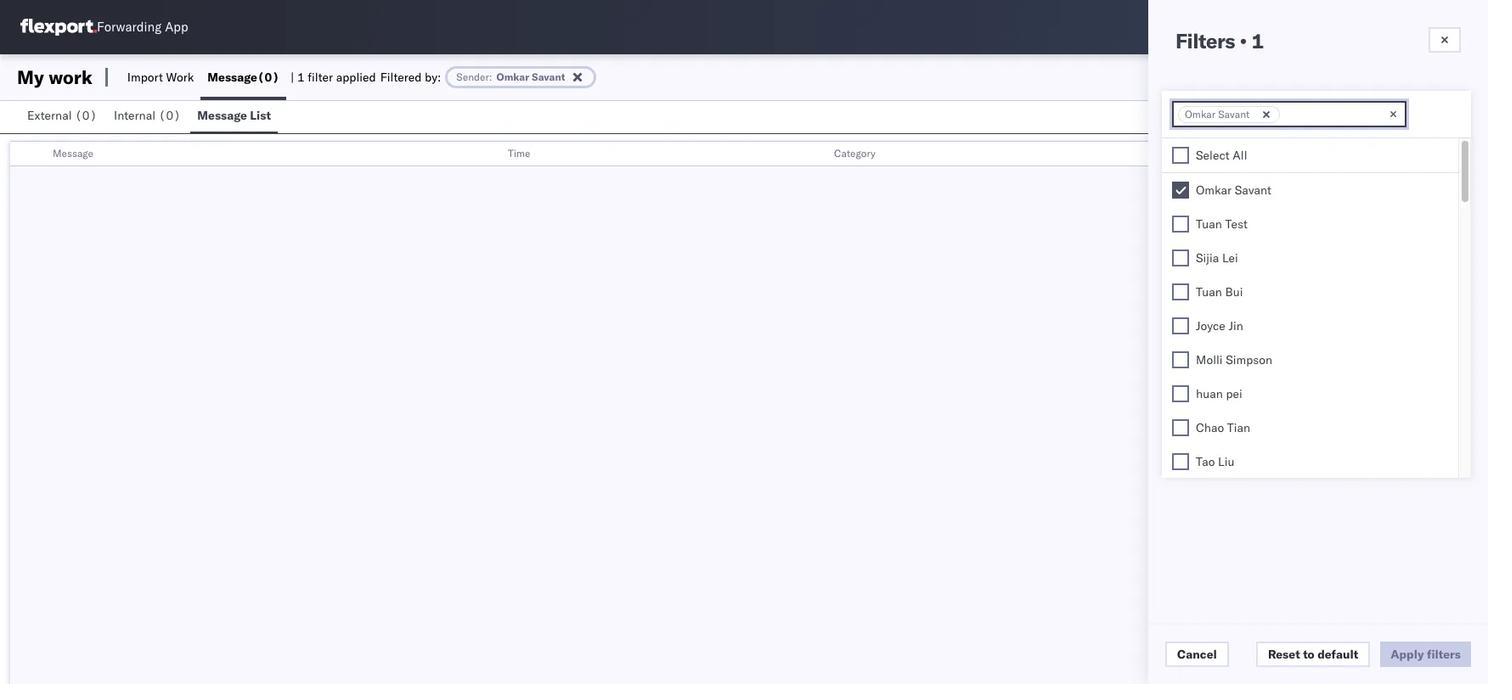 Task type: vqa. For each thing, say whether or not it's contained in the screenshot.
'this' inside the with this contract established, partnership.
no



Task type: locate. For each thing, give the bounding box(es) containing it.
Search Shipments (/) text field
[[1163, 14, 1327, 40]]

3 resize handle column header from the left
[[1132, 142, 1152, 167]]

omkar
[[497, 71, 529, 83], [1185, 108, 1216, 121], [1196, 183, 1232, 198], [1195, 275, 1233, 291]]

message for message type
[[1299, 102, 1347, 117]]

list box containing select all
[[1162, 138, 1458, 685]]

message down external (0) button
[[53, 147, 93, 160]]

savant down the all on the top right
[[1235, 183, 1272, 198]]

(0) for message (0)
[[257, 70, 279, 85]]

sender right the by:
[[457, 71, 489, 83]]

savant
[[532, 71, 565, 83], [1218, 108, 1250, 121], [1235, 183, 1272, 198], [1236, 275, 1275, 291]]

0 horizontal spatial sender
[[457, 71, 489, 83]]

work for related
[[1198, 147, 1221, 160]]

1 horizontal spatial sender
[[1176, 240, 1216, 256]]

sender for sender : omkar savant
[[457, 71, 489, 83]]

0 vertical spatial work
[[49, 65, 92, 89]]

app
[[165, 19, 188, 35]]

0 horizontal spatial 1
[[297, 70, 305, 85]]

omkar down select
[[1196, 183, 1232, 198]]

huan
[[1196, 387, 1223, 402]]

sijia lei
[[1196, 251, 1238, 266]]

cancel button
[[1166, 642, 1229, 668]]

message up message list
[[208, 70, 257, 85]]

omkar inside list box
[[1196, 183, 1232, 198]]

omkar inside button
[[1195, 275, 1233, 291]]

omkar savant down lei
[[1195, 275, 1275, 291]]

filters • 1
[[1176, 28, 1264, 54]]

time
[[508, 147, 531, 160]]

tuan
[[1196, 217, 1223, 232], [1196, 285, 1223, 300]]

internal (0)
[[114, 108, 181, 123]]

tuan left bui
[[1196, 285, 1223, 300]]

1 horizontal spatial (0)
[[159, 108, 181, 123]]

None checkbox
[[1172, 182, 1189, 199], [1172, 216, 1189, 233], [1172, 284, 1189, 301], [1172, 386, 1189, 403], [1172, 420, 1189, 437], [1172, 454, 1189, 471], [1172, 182, 1189, 199], [1172, 216, 1189, 233], [1172, 284, 1189, 301], [1172, 386, 1189, 403], [1172, 420, 1189, 437], [1172, 454, 1189, 471]]

forwarding
[[97, 19, 162, 35]]

list box
[[1162, 138, 1458, 685]]

0 vertical spatial sender
[[457, 71, 489, 83]]

joyce
[[1196, 319, 1226, 334]]

2 resize handle column header from the left
[[805, 142, 826, 167]]

0 vertical spatial tuan
[[1196, 217, 1223, 232]]

list
[[250, 108, 271, 123]]

external (0)
[[27, 108, 97, 123]]

tuan left test on the right top of the page
[[1196, 217, 1223, 232]]

tuan bui
[[1196, 285, 1243, 300]]

savant down lei
[[1236, 275, 1275, 291]]

(0) left "|"
[[257, 70, 279, 85]]

1 vertical spatial sender
[[1176, 240, 1216, 256]]

tao
[[1196, 455, 1215, 470]]

huan pei
[[1196, 387, 1243, 402]]

omkar savant up related work item/shipment
[[1185, 108, 1250, 121]]

1 right "|"
[[297, 70, 305, 85]]

(0)
[[257, 70, 279, 85], [75, 108, 97, 123], [159, 108, 181, 123]]

work left the all on the top right
[[1198, 147, 1221, 160]]

omkar savant button
[[1176, 270, 1461, 296]]

tian
[[1228, 421, 1251, 436]]

0 horizontal spatial (0)
[[75, 108, 97, 123]]

1 vertical spatial 1
[[297, 70, 305, 85]]

related work item/shipment
[[1161, 147, 1293, 160]]

category
[[1299, 181, 1345, 196]]

message up category
[[1299, 157, 1347, 172]]

(0) right 'internal'
[[159, 108, 181, 123]]

message for message (0)
[[208, 70, 257, 85]]

|
[[291, 70, 294, 85]]

resize handle column header for related work item/shipment
[[1458, 142, 1478, 167]]

0 horizontal spatial work
[[49, 65, 92, 89]]

forwarding app
[[97, 19, 188, 35]]

liu
[[1218, 455, 1235, 470]]

message inside "button"
[[197, 108, 247, 123]]

1 resize handle column header from the left
[[479, 142, 500, 167]]

my work
[[17, 65, 92, 89]]

1
[[1252, 28, 1264, 54], [297, 70, 305, 85]]

message list
[[197, 108, 271, 123]]

1 vertical spatial tuan
[[1196, 285, 1223, 300]]

message for message
[[53, 147, 93, 160]]

message inside message classification category
[[1299, 157, 1347, 172]]

os
[[1440, 20, 1457, 33]]

omkar savant up test on the right top of the page
[[1196, 183, 1272, 198]]

None checkbox
[[1172, 147, 1189, 164], [1172, 250, 1189, 267], [1172, 318, 1189, 335], [1172, 352, 1189, 369], [1172, 147, 1189, 164], [1172, 250, 1189, 267], [1172, 318, 1189, 335], [1172, 352, 1189, 369]]

2 vertical spatial omkar savant
[[1195, 275, 1275, 291]]

1 horizontal spatial category
[[1176, 169, 1228, 184]]

omkar left the type
[[1185, 108, 1216, 121]]

message type
[[1299, 102, 1373, 117]]

1 vertical spatial work
[[1198, 147, 1221, 160]]

tuan for tuan bui
[[1196, 285, 1223, 300]]

select all
[[1196, 148, 1248, 163]]

shipment
[[1176, 331, 1230, 347]]

message left the type
[[1176, 102, 1226, 117]]

1 right "•"
[[1252, 28, 1264, 54]]

2 tuan from the top
[[1196, 285, 1223, 300]]

omkar down "sijia lei"
[[1195, 275, 1233, 291]]

message type
[[1176, 102, 1255, 117]]

work
[[49, 65, 92, 89], [1198, 147, 1221, 160]]

type
[[1350, 102, 1373, 117]]

0 horizontal spatial category
[[834, 147, 876, 160]]

sender down tuan test
[[1176, 240, 1216, 256]]

omkar savant
[[1185, 108, 1250, 121], [1196, 183, 1272, 198], [1195, 275, 1275, 291]]

1 tuan from the top
[[1196, 217, 1223, 232]]

2 horizontal spatial (0)
[[257, 70, 279, 85]]

internal
[[114, 108, 156, 123]]

to
[[1303, 647, 1315, 663]]

1 horizontal spatial 1
[[1252, 28, 1264, 54]]

message classification category
[[1299, 157, 1371, 196]]

created date
[[1176, 397, 1251, 412]]

classification
[[1299, 169, 1371, 184]]

message left list
[[197, 108, 247, 123]]

filters
[[1176, 28, 1235, 54]]

sender
[[457, 71, 489, 83], [1176, 240, 1216, 256]]

item/shipment
[[1223, 147, 1293, 160]]

resize handle column header
[[479, 142, 500, 167], [805, 142, 826, 167], [1132, 142, 1152, 167], [1458, 142, 1478, 167]]

sender : omkar savant
[[457, 71, 565, 83]]

message
[[208, 70, 257, 85], [1176, 102, 1226, 117], [1299, 102, 1347, 117], [197, 108, 247, 123], [53, 147, 93, 160], [1299, 157, 1347, 172]]

pei
[[1226, 387, 1243, 402]]

:
[[489, 71, 492, 83]]

(0) right external
[[75, 108, 97, 123]]

category
[[834, 147, 876, 160], [1176, 169, 1228, 184]]

1 horizontal spatial work
[[1198, 147, 1221, 160]]

savant up related work item/shipment
[[1218, 108, 1250, 121]]

created
[[1176, 397, 1221, 412]]

work up external (0)
[[49, 65, 92, 89]]

savant inside list box
[[1235, 183, 1272, 198]]

all
[[1233, 148, 1248, 163]]

None text field
[[1284, 107, 1301, 121]]

0 vertical spatial category
[[834, 147, 876, 160]]

message left type
[[1299, 102, 1347, 117]]

simpson
[[1226, 353, 1273, 368]]

sender for sender
[[1176, 240, 1216, 256]]

4 resize handle column header from the left
[[1458, 142, 1478, 167]]



Task type: describe. For each thing, give the bounding box(es) containing it.
•
[[1240, 28, 1247, 54]]

message (0)
[[208, 70, 279, 85]]

my
[[17, 65, 44, 89]]

date
[[1224, 397, 1251, 412]]

jin
[[1229, 319, 1244, 334]]

external
[[27, 108, 72, 123]]

tuan for tuan test
[[1196, 217, 1223, 232]]

import work button
[[121, 54, 201, 100]]

savant right :
[[532, 71, 565, 83]]

chao tian
[[1196, 421, 1251, 436]]

flexport. image
[[20, 19, 97, 36]]

omkar savant inside button
[[1195, 275, 1275, 291]]

filtered
[[380, 70, 422, 85]]

external (0) button
[[20, 100, 107, 133]]

default
[[1318, 647, 1359, 663]]

reset to default button
[[1256, 642, 1371, 668]]

lei
[[1222, 251, 1238, 266]]

message for message classification category
[[1299, 157, 1347, 172]]

forwarding app link
[[20, 19, 188, 36]]

os button
[[1429, 8, 1468, 47]]

molli simpson
[[1196, 353, 1273, 368]]

tao liu
[[1196, 455, 1235, 470]]

bui
[[1226, 285, 1243, 300]]

resize handle column header for message
[[479, 142, 500, 167]]

message for message list
[[197, 108, 247, 123]]

test
[[1226, 217, 1248, 232]]

select
[[1196, 148, 1230, 163]]

(0) for external (0)
[[75, 108, 97, 123]]

type
[[1228, 102, 1255, 117]]

related
[[1161, 147, 1196, 160]]

tuan test
[[1196, 217, 1248, 232]]

import work
[[127, 70, 194, 85]]

0 vertical spatial omkar savant
[[1185, 108, 1250, 121]]

resize handle column header for category
[[1132, 142, 1152, 167]]

chao
[[1196, 421, 1224, 436]]

(0) for internal (0)
[[159, 108, 181, 123]]

message list button
[[191, 100, 278, 133]]

reset to default
[[1268, 647, 1359, 663]]

work for my
[[49, 65, 92, 89]]

| 1 filter applied filtered by:
[[291, 70, 441, 85]]

molli
[[1196, 353, 1223, 368]]

1 vertical spatial omkar savant
[[1196, 183, 1272, 198]]

0 vertical spatial 1
[[1252, 28, 1264, 54]]

joyce jin
[[1196, 319, 1244, 334]]

resize handle column header for time
[[805, 142, 826, 167]]

1 vertical spatial category
[[1176, 169, 1228, 184]]

savant inside button
[[1236, 275, 1275, 291]]

by:
[[425, 70, 441, 85]]

work
[[166, 70, 194, 85]]

sijia
[[1196, 251, 1219, 266]]

cancel
[[1178, 647, 1217, 663]]

import
[[127, 70, 163, 85]]

applied
[[336, 70, 376, 85]]

message for message type
[[1176, 102, 1226, 117]]

internal (0) button
[[107, 100, 191, 133]]

filter
[[308, 70, 333, 85]]

reset
[[1268, 647, 1300, 663]]

omkar right :
[[497, 71, 529, 83]]



